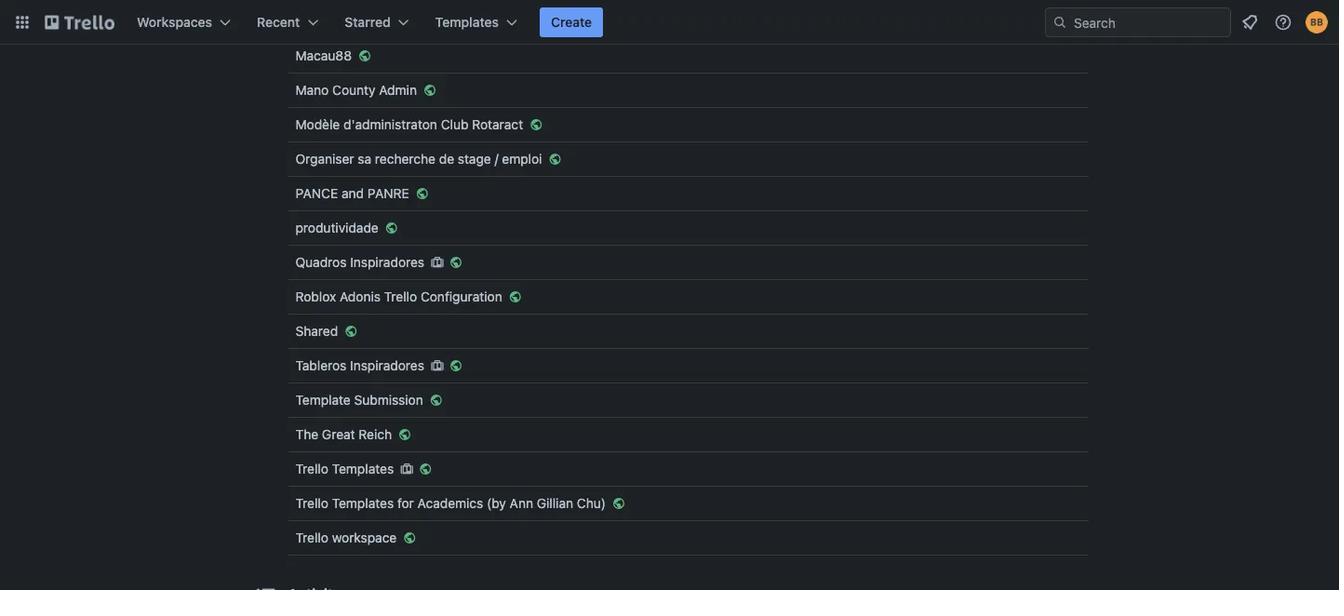 Task type: vqa. For each thing, say whether or not it's contained in the screenshot.
sm image in the the template submission Link
yes



Task type: locate. For each thing, give the bounding box(es) containing it.
sm image for trello templates
[[398, 460, 416, 478]]

trello templates link
[[288, 454, 1088, 484]]

trello left workspace
[[295, 530, 328, 545]]

submission
[[354, 392, 423, 408]]

county
[[332, 82, 376, 98]]

trello templates for academics (by ann gillian chu)
[[295, 496, 606, 511]]

0 vertical spatial templates
[[435, 14, 499, 30]]

1 vertical spatial templates
[[332, 461, 394, 476]]

1 inspiradores from the top
[[350, 255, 424, 270]]

sm image inside roblox adonis trello configuration link
[[506, 288, 525, 306]]

sm image inside trello templates link
[[398, 460, 416, 478]]

sm image inside macau88 link
[[356, 47, 374, 65]]

trello down trello templates
[[295, 496, 328, 511]]

primary element
[[0, 0, 1339, 45]]

sm image inside "trello templates for academics (by ann gillian chu)" link
[[610, 494, 628, 513]]

sm image inside organiser sa recherche de stage / emploi link
[[546, 150, 564, 168]]

gillian
[[537, 496, 573, 511]]

1 vertical spatial inspiradores
[[350, 358, 424, 373]]

sm image inside the great reich link
[[396, 425, 414, 444]]

sm image for trello workspace
[[400, 529, 419, 547]]

sm image inside shared link
[[342, 322, 360, 341]]

sm image down starred
[[356, 47, 374, 65]]

sm image up for
[[398, 460, 416, 478]]

templates inside popup button
[[435, 14, 499, 30]]

inspiradores up roblox adonis trello configuration
[[350, 255, 424, 270]]

inspiradores for tableros inspiradores
[[350, 358, 424, 373]]

pance
[[295, 186, 338, 201]]

great
[[322, 427, 355, 442]]

trello templates
[[295, 461, 394, 476]]

trello for trello templates for academics (by ann gillian chu)
[[295, 496, 328, 511]]

2 vertical spatial templates
[[332, 496, 394, 511]]

sm image
[[421, 81, 439, 100], [413, 184, 432, 203], [382, 219, 401, 237], [428, 253, 447, 272], [447, 253, 465, 272], [447, 356, 465, 375], [427, 391, 446, 409], [416, 460, 435, 478], [610, 494, 628, 513]]

trello
[[384, 289, 417, 304], [295, 461, 328, 476], [295, 496, 328, 511], [295, 530, 328, 545]]

admin
[[379, 82, 417, 98]]

shared link
[[288, 316, 1088, 346]]

adonis
[[340, 289, 381, 304]]

bob builder (bobbuilder40) image
[[1306, 11, 1328, 34]]

ann
[[510, 496, 533, 511]]

quadros inspiradores link
[[288, 248, 1088, 277]]

d'administraton
[[343, 117, 437, 132]]

starred
[[345, 14, 391, 30]]

chu)
[[577, 496, 606, 511]]

0 vertical spatial inspiradores
[[350, 255, 424, 270]]

academics
[[418, 496, 483, 511]]

sm image down for
[[400, 529, 419, 547]]

inspiradores
[[350, 255, 424, 270], [350, 358, 424, 373]]

sm image down configuration
[[428, 356, 447, 375]]

sm image inside pance and panre link
[[413, 184, 432, 203]]

sm image inside template submission link
[[427, 391, 446, 409]]

pance and panre link
[[288, 179, 1088, 208]]

/
[[495, 151, 498, 167]]

sm image right shared
[[342, 322, 360, 341]]

modèle d'administraton club rotaract
[[295, 117, 523, 132]]

inspiradores for quadros inspiradores
[[350, 255, 424, 270]]

sm image for tableros inspiradores
[[428, 356, 447, 375]]

templates button
[[424, 7, 529, 37]]

the
[[295, 427, 318, 442]]

sm image for roblox adonis trello configuration
[[506, 288, 525, 306]]

pance and panre
[[295, 186, 409, 201]]

sm image right configuration
[[506, 288, 525, 306]]

templates right "starred" dropdown button
[[435, 14, 499, 30]]

roblox adonis trello configuration link
[[288, 282, 1088, 312]]

sm image inside tableros inspiradores link
[[428, 356, 447, 375]]

tableros inspiradores link
[[288, 351, 1088, 381]]

roblox
[[295, 289, 336, 304]]

sm image for shared
[[342, 322, 360, 341]]

and
[[342, 186, 364, 201]]

rotaract
[[472, 117, 523, 132]]

sm image up the emploi
[[527, 115, 546, 134]]

templates for trello templates
[[332, 461, 394, 476]]

sm image inside produtividade link
[[382, 219, 401, 237]]

tableros
[[295, 358, 347, 373]]

sm image inside 'modèle d'administraton club rotaract' link
[[527, 115, 546, 134]]

templates
[[435, 14, 499, 30], [332, 461, 394, 476], [332, 496, 394, 511]]

sm image inside 'trello workspace' link
[[400, 529, 419, 547]]

template
[[295, 392, 351, 408]]

2 inspiradores from the top
[[350, 358, 424, 373]]

templates for trello templates for academics (by ann gillian chu)
[[332, 496, 394, 511]]

sm image for mano county admin
[[421, 81, 439, 100]]

sm image right reich
[[396, 425, 414, 444]]

inspiradores up submission
[[350, 358, 424, 373]]

trello down the
[[295, 461, 328, 476]]

templates up workspace
[[332, 496, 394, 511]]

template submission
[[295, 392, 423, 408]]

sm image for pance and panre
[[413, 184, 432, 203]]

sm image
[[356, 47, 374, 65], [527, 115, 546, 134], [546, 150, 564, 168], [506, 288, 525, 306], [342, 322, 360, 341], [428, 356, 447, 375], [396, 425, 414, 444], [398, 460, 416, 478], [400, 529, 419, 547]]

template submission link
[[288, 385, 1088, 415]]

templates down reich
[[332, 461, 394, 476]]

for
[[397, 496, 414, 511]]

sm image for template submission
[[427, 391, 446, 409]]

trello right 'adonis'
[[384, 289, 417, 304]]

configuration
[[421, 289, 502, 304]]

sm image inside mano county admin link
[[421, 81, 439, 100]]

mano county admin link
[[288, 75, 1088, 105]]

sm image right the emploi
[[546, 150, 564, 168]]



Task type: describe. For each thing, give the bounding box(es) containing it.
create
[[551, 14, 592, 30]]

search image
[[1053, 15, 1067, 30]]

sm image inside trello templates link
[[416, 460, 435, 478]]

reich
[[359, 427, 392, 442]]

quadros inspiradores
[[295, 255, 424, 270]]

emploi
[[502, 151, 542, 167]]

back to home image
[[45, 7, 114, 37]]

workspaces
[[137, 14, 212, 30]]

sm image for organiser sa recherche de stage / emploi
[[546, 150, 564, 168]]

shared
[[295, 323, 338, 339]]

the great reich link
[[288, 420, 1088, 449]]

de
[[439, 151, 454, 167]]

organiser sa recherche de stage / emploi
[[295, 151, 542, 167]]

recent
[[257, 14, 300, 30]]

trello for trello templates
[[295, 461, 328, 476]]

organiser sa recherche de stage / emploi link
[[288, 144, 1088, 174]]

sm image for the great reich
[[396, 425, 414, 444]]

0 notifications image
[[1239, 11, 1261, 34]]

produtividade link
[[288, 213, 1088, 243]]

modèle d'administraton club rotaract link
[[288, 110, 1088, 140]]

trello for trello workspace
[[295, 530, 328, 545]]

sm image for modèle d'administraton club rotaract
[[527, 115, 546, 134]]

the great reich
[[295, 427, 392, 442]]

trello workspace link
[[288, 523, 1088, 553]]

trello templates for academics (by ann gillian chu) link
[[288, 489, 1088, 518]]

macau88 link
[[288, 41, 1088, 71]]

stage
[[458, 151, 491, 167]]

Search field
[[1067, 8, 1230, 36]]

sm image for produtividade
[[382, 219, 401, 237]]

mano
[[295, 82, 329, 98]]

trello workspace
[[295, 530, 397, 545]]

sm image for quadros inspiradores
[[428, 253, 447, 272]]

club
[[441, 117, 469, 132]]

macau88
[[295, 48, 352, 63]]

produtividade
[[295, 220, 379, 235]]

starred button
[[333, 7, 420, 37]]

modèle
[[295, 117, 340, 132]]

open information menu image
[[1274, 13, 1293, 32]]

workspace
[[332, 530, 397, 545]]

organiser
[[295, 151, 354, 167]]

(by
[[487, 496, 506, 511]]

roblox adonis trello configuration
[[295, 289, 502, 304]]

tableros inspiradores
[[295, 358, 424, 373]]

mano county admin
[[295, 82, 417, 98]]

panre
[[367, 186, 409, 201]]

quadros
[[295, 255, 347, 270]]

sa
[[358, 151, 371, 167]]

sm image for trello templates for academics (by ann gillian chu)
[[610, 494, 628, 513]]

recent button
[[246, 7, 330, 37]]

sm image for macau88
[[356, 47, 374, 65]]

recherche
[[375, 151, 436, 167]]

sm image inside tableros inspiradores link
[[447, 356, 465, 375]]

create button
[[540, 7, 603, 37]]

switch to… image
[[13, 13, 32, 32]]

workspaces button
[[126, 7, 242, 37]]



